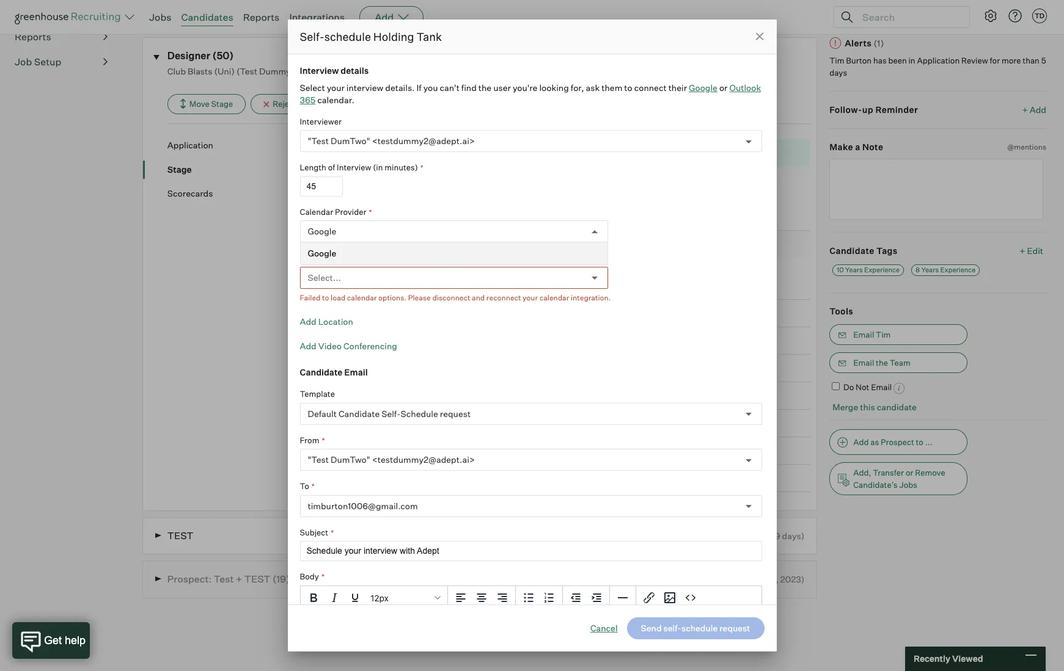 Task type: describe. For each thing, give the bounding box(es) containing it.
"test for candidate email
[[308, 455, 329, 465]]

add as prospect to ... button
[[830, 430, 968, 456]]

activity feed
[[196, 3, 248, 13]]

details.
[[385, 82, 415, 93]]

candidate email
[[300, 367, 368, 378]]

debrief (39 days)
[[735, 531, 805, 541]]

conferencing
[[343, 341, 397, 351]]

note
[[863, 142, 884, 152]]

email the team button
[[830, 353, 968, 374]]

linkedin
[[304, 3, 339, 13]]

add,
[[854, 468, 871, 478]]

0 vertical spatial test
[[372, 336, 390, 346]]

candidate tags
[[830, 246, 898, 256]]

email inside 'email tim' button
[[854, 330, 874, 340]]

user
[[493, 82, 511, 93]]

as
[[871, 438, 879, 448]]

on
[[511, 148, 521, 158]]

linkedin link
[[304, 3, 339, 21]]

candidates
[[181, 11, 233, 23]]

or inside self-schedule holding tank dialog
[[719, 82, 728, 93]]

2 toolbar from the left
[[516, 587, 563, 610]]

review up "(in" at top
[[373, 148, 403, 158]]

(test
[[237, 66, 257, 76]]

application up calendar provider
[[314, 194, 360, 204]]

1 horizontal spatial debrief
[[735, 531, 765, 541]]

6. onsite
[[312, 391, 350, 401]]

preliminary
[[323, 308, 371, 318]]

add, transfer or remove candidate's jobs button
[[830, 463, 968, 496]]

failed
[[300, 293, 321, 302]]

(1)
[[874, 38, 884, 48]]

club blasts (uni) (test dummy)
[[167, 66, 296, 76]]

merge
[[833, 402, 858, 413]]

timburton1006@gmail.com
[[308, 501, 418, 512]]

"test dumtwo" <testdummy2@adept.ai> for candidate email
[[308, 455, 475, 465]]

1 toolbar from the left
[[448, 587, 516, 610]]

add for add video conferencing
[[300, 341, 316, 351]]

video
[[318, 341, 342, 351]]

calendar left integration.
[[540, 293, 569, 302]]

none text field inside self-schedule holding tank dialog
[[300, 542, 762, 562]]

follow
[[1021, 5, 1047, 15]]

8
[[916, 266, 920, 274]]

configure image
[[984, 9, 998, 23]]

pipeline link
[[15, 4, 108, 19]]

+ edit link
[[1017, 243, 1047, 259]]

12px toolbar
[[300, 587, 448, 610]]

email inside self-schedule holding tank dialog
[[344, 367, 368, 378]]

looking
[[539, 82, 569, 93]]

body
[[300, 572, 319, 582]]

application down 1.
[[314, 172, 360, 183]]

add location link
[[300, 316, 353, 328]]

cancel link
[[590, 623, 618, 635]]

follow-
[[830, 105, 862, 115]]

application inside application link
[[167, 140, 213, 150]]

if
[[417, 82, 422, 93]]

1 vertical spatial |
[[610, 283, 613, 294]]

+ left (19)
[[236, 573, 242, 586]]

0 vertical spatial google
[[689, 82, 718, 93]]

outlook
[[730, 82, 761, 93]]

0 vertical spatial test
[[167, 530, 193, 542]]

to
[[300, 482, 309, 492]]

email right the not
[[871, 383, 892, 393]]

you're
[[513, 82, 538, 93]]

options.
[[378, 293, 407, 302]]

9.
[[312, 473, 320, 483]]

stage)
[[442, 148, 470, 158]]

take
[[323, 336, 343, 346]]

of
[[328, 163, 335, 172]]

2 oct from the left
[[579, 148, 593, 158]]

converted
[[653, 575, 695, 585]]

for
[[990, 56, 1000, 65]]

viewed
[[952, 654, 983, 665]]

scorecards
[[167, 188, 213, 199]]

1 vertical spatial holding
[[323, 239, 356, 249]]

0 vertical spatial debrief
[[323, 418, 354, 428]]

add video conferencing
[[300, 341, 397, 351]]

(39
[[766, 531, 780, 541]]

+ add
[[1022, 105, 1047, 115]]

reference
[[323, 446, 365, 456]]

(current
[[405, 148, 440, 158]]

please
[[408, 293, 431, 302]]

google link
[[689, 82, 718, 93]]

calendar .
[[317, 94, 354, 105]]

tags
[[877, 246, 898, 256]]

to right them
[[624, 82, 633, 93]]

interview for of
[[337, 163, 371, 172]]

interview for add
[[340, 215, 377, 225]]

3. preliminary screen
[[312, 308, 402, 318]]

email tim
[[854, 330, 891, 340]]

.
[[352, 94, 354, 105]]

can't
[[440, 82, 460, 93]]

integration.
[[571, 293, 611, 302]]

greenhouse recruiting image
[[15, 10, 125, 24]]

move stage
[[189, 99, 233, 109]]

2 vertical spatial google
[[308, 248, 336, 259]]

"test for interview details
[[308, 136, 329, 146]]

0 vertical spatial reports link
[[243, 11, 280, 23]]

add, transfer or remove candidate's jobs
[[854, 468, 945, 491]]

2 application review from the top
[[314, 194, 391, 204]]

0 horizontal spatial your
[[327, 82, 345, 93]]

dummy)
[[259, 66, 294, 76]]

2 horizontal spatial 18,
[[768, 575, 779, 585]]

schedule
[[324, 30, 371, 43]]

td button
[[1033, 9, 1047, 23]]

details
[[341, 65, 369, 75]]

holding inside dialog
[[373, 30, 414, 43]]

recently
[[914, 654, 951, 665]]

0 horizontal spatial 18,
[[539, 148, 550, 158]]

edit
[[1027, 246, 1044, 256]]

1 oct from the left
[[523, 148, 537, 158]]

blasts
[[188, 66, 212, 76]]

2 vertical spatial candidate
[[339, 409, 380, 419]]

make a note
[[830, 142, 884, 152]]

find
[[461, 82, 477, 93]]

jobs inside add, transfer or remove candidate's jobs
[[899, 481, 918, 491]]

setup
[[34, 56, 61, 68]]

do
[[844, 383, 854, 393]]

to inside alert
[[322, 293, 329, 302]]

designer
[[167, 49, 210, 61]]

candidate for to
[[706, 575, 746, 585]]

self-schedule holding tank
[[300, 30, 442, 43]]

4.
[[311, 336, 320, 346]]

merge this candidate link
[[833, 402, 917, 413]]

dumtwo" for email
[[331, 455, 370, 465]]

+ for + add interview
[[314, 215, 320, 225]]

1 vertical spatial test
[[244, 573, 271, 586]]



Task type: locate. For each thing, give the bounding box(es) containing it.
application down move
[[167, 140, 213, 150]]

calendar up 3. preliminary screen
[[347, 293, 377, 302]]

tank down the add popup button
[[417, 30, 442, 43]]

test left (19)
[[244, 573, 271, 586]]

1 vertical spatial or
[[906, 468, 914, 478]]

calendar
[[317, 94, 352, 105], [347, 293, 377, 302], [540, 293, 569, 302]]

0 vertical spatial schedule
[[532, 283, 569, 294]]

1 vertical spatial reports link
[[15, 29, 108, 44]]

candidate's
[[854, 481, 898, 491]]

1 <testdummy2@adept.ai> from the top
[[372, 136, 475, 146]]

job
[[15, 56, 32, 68]]

add for add as prospect to ...
[[854, 438, 869, 448]]

"test dumtwo" <testdummy2@adept.ai> up '1. application review (current stage)'
[[308, 136, 475, 146]]

dumtwo" for details
[[331, 136, 370, 146]]

from
[[300, 436, 319, 445]]

up
[[862, 105, 874, 115]]

2 vertical spatial holding
[[314, 284, 346, 294]]

+ for + add
[[1022, 105, 1028, 115]]

0 horizontal spatial candidate
[[706, 575, 746, 585]]

add
[[375, 11, 394, 23], [1030, 105, 1047, 115], [322, 215, 339, 225], [300, 317, 316, 327], [300, 341, 316, 351], [854, 438, 869, 448]]

add inside button
[[854, 438, 869, 448]]

1 vertical spatial debrief
[[735, 531, 765, 541]]

schedule inside self-schedule holding tank dialog
[[401, 409, 438, 419]]

0 vertical spatial calendar
[[300, 207, 333, 217]]

them
[[602, 82, 623, 93]]

0 horizontal spatial test
[[214, 573, 234, 586]]

10 years experience link
[[833, 264, 904, 276]]

Do Not Email checkbox
[[832, 383, 840, 391]]

tim
[[830, 56, 845, 65], [876, 330, 891, 340]]

8 years experience
[[916, 266, 976, 274]]

0 vertical spatial candidate
[[877, 402, 917, 413]]

failed to load calendar options. please disconnect and reconnect your calendar integration. alert
[[300, 292, 762, 304]]

1 horizontal spatial oct
[[579, 148, 593, 158]]

0 horizontal spatial tim
[[830, 56, 845, 65]]

review inside tim burton has been in application review for more than 5 days
[[962, 56, 988, 65]]

"test up 1.
[[308, 136, 329, 146]]

0 vertical spatial your
[[327, 82, 345, 93]]

load
[[331, 293, 346, 302]]

0 vertical spatial or
[[719, 82, 728, 93]]

email inside email the team button
[[854, 358, 874, 368]]

self- down integrations link
[[300, 30, 324, 43]]

screen
[[373, 308, 402, 318]]

stage inside button
[[211, 99, 233, 109]]

td
[[1035, 12, 1045, 20]]

years for 10
[[845, 266, 863, 274]]

schedule
[[532, 283, 569, 294], [401, 409, 438, 419]]

1 vertical spatial "test
[[308, 455, 329, 465]]

1 vertical spatial tank
[[358, 239, 378, 249]]

prospect
[[881, 438, 914, 448]]

the inside self-schedule holding tank dialog
[[479, 82, 492, 93]]

5
[[1041, 56, 1046, 65]]

+ edit
[[1020, 246, 1044, 256]]

candidate for this
[[877, 402, 917, 413]]

candidate right this
[[877, 402, 917, 413]]

or left remove
[[906, 468, 914, 478]]

1 2023 from the left
[[552, 148, 573, 158]]

stage right move
[[211, 99, 233, 109]]

12px button
[[365, 588, 445, 609]]

review left "for"
[[962, 56, 988, 65]]

8.
[[312, 446, 320, 456]]

candidate up 10
[[830, 246, 875, 256]]

follow-up reminder
[[830, 105, 918, 115]]

template
[[300, 389, 335, 399]]

2 years from the left
[[922, 266, 939, 274]]

0 vertical spatial "test
[[308, 136, 329, 146]]

0 horizontal spatial debrief
[[323, 418, 354, 428]]

0 vertical spatial tim
[[830, 56, 845, 65]]

calendar for calendar provider
[[300, 207, 333, 217]]

none number field inside self-schedule holding tank dialog
[[300, 176, 343, 197]]

1 horizontal spatial |
[[610, 283, 613, 294]]

pipeline
[[15, 6, 51, 18]]

job setup
[[15, 56, 61, 68]]

dumtwo" right 8.
[[331, 455, 370, 465]]

candidate
[[830, 246, 875, 256], [300, 367, 343, 378], [339, 409, 380, 419]]

12px group
[[300, 587, 761, 610]]

3 toolbar from the left
[[563, 587, 610, 610]]

toolbar
[[448, 587, 516, 610], [516, 587, 563, 610], [563, 587, 610, 610], [636, 587, 703, 610]]

and
[[472, 293, 485, 302]]

tim burton has been in application review for more than 5 days
[[830, 56, 1046, 77]]

alerts (1)
[[845, 38, 884, 48]]

0 vertical spatial <testdummy2@adept.ai>
[[372, 136, 475, 146]]

1 horizontal spatial test
[[244, 573, 271, 586]]

outlook 365
[[300, 82, 761, 105]]

1 vertical spatial stage
[[167, 164, 192, 175]]

self- up check
[[382, 409, 401, 419]]

0 horizontal spatial experience
[[864, 266, 900, 274]]

email up the email the team
[[854, 330, 874, 340]]

1 "test from the top
[[308, 136, 329, 146]]

1 horizontal spatial schedule
[[532, 283, 569, 294]]

select...
[[308, 272, 341, 283]]

test up prospect:
[[167, 530, 193, 542]]

2 experience from the left
[[940, 266, 976, 274]]

(in
[[373, 163, 383, 172]]

0 horizontal spatial years
[[845, 266, 863, 274]]

365
[[300, 94, 316, 105]]

1 dumtwo" from the top
[[331, 136, 370, 146]]

1 vertical spatial "test dumtwo" <testdummy2@adept.ai>
[[308, 455, 475, 465]]

subject
[[300, 528, 328, 538]]

0 horizontal spatial 2023
[[552, 148, 573, 158]]

@mentions
[[1008, 142, 1047, 151]]

your inside alert
[[523, 293, 538, 302]]

<testdummy2@adept.ai> for candidate email
[[372, 455, 475, 465]]

dumtwo"
[[331, 136, 370, 146], [331, 455, 370, 465]]

candidate for candidate email
[[300, 367, 343, 378]]

<testdummy2@adept.ai> down request
[[372, 455, 475, 465]]

1 horizontal spatial tim
[[876, 330, 891, 340]]

scorecards link
[[167, 188, 296, 200]]

to inside button
[[916, 438, 924, 448]]

+ for + edit
[[1020, 246, 1026, 256]]

1 horizontal spatial self-
[[382, 409, 401, 419]]

0 horizontal spatial oct
[[523, 148, 537, 158]]

add inside popup button
[[375, 11, 394, 23]]

1 horizontal spatial stage
[[211, 99, 233, 109]]

experience for 8 years experience
[[940, 266, 976, 274]]

google right their on the right top
[[689, 82, 718, 93]]

to left load
[[322, 293, 329, 302]]

remove
[[915, 468, 945, 478]]

1 vertical spatial self-
[[382, 409, 401, 419]]

0 horizontal spatial test
[[167, 530, 193, 542]]

calendar for calendar
[[300, 253, 333, 263]]

your
[[327, 82, 345, 93], [523, 293, 538, 302]]

@mentions link
[[1008, 141, 1047, 153]]

1 "test dumtwo" <testdummy2@adept.ai> from the top
[[308, 136, 475, 146]]

disconnect
[[432, 293, 470, 302]]

holding right 2.
[[323, 239, 356, 249]]

application up the length of interview (in minutes) on the top left of the page
[[323, 148, 371, 158]]

+ up @mentions
[[1022, 105, 1028, 115]]

self-schedule holding tank dialog
[[288, 20, 777, 672]]

activity feed link
[[196, 3, 248, 21]]

years for 8
[[922, 266, 939, 274]]

5.
[[312, 363, 320, 373]]

your up calendar .
[[327, 82, 345, 93]]

review down '1. application review (current stage)'
[[362, 172, 391, 183]]

1 vertical spatial dumtwo"
[[331, 455, 370, 465]]

0 horizontal spatial |
[[575, 148, 577, 158]]

2 dumtwo" from the top
[[331, 455, 370, 465]]

0 vertical spatial |
[[575, 148, 577, 158]]

None text field
[[300, 542, 762, 562]]

1 horizontal spatial candidate
[[877, 402, 917, 413]]

+ add interview
[[314, 215, 377, 225]]

email down add video conferencing link
[[344, 367, 368, 378]]

the right find
[[479, 82, 492, 93]]

(uni)
[[214, 66, 235, 76]]

outlook 365 link
[[300, 82, 761, 105]]

application right in on the right of the page
[[917, 56, 960, 65]]

0 horizontal spatial stage
[[167, 164, 192, 175]]

0 vertical spatial reports
[[243, 11, 280, 23]]

check
[[367, 446, 393, 456]]

email up the not
[[854, 358, 874, 368]]

dumtwo" up the length of interview (in minutes) on the top left of the page
[[331, 136, 370, 146]]

1 vertical spatial your
[[523, 293, 538, 302]]

the inside button
[[876, 358, 888, 368]]

1 horizontal spatial 18,
[[595, 148, 606, 158]]

| right schedule interview link on the top of page
[[610, 283, 613, 294]]

1 vertical spatial reports
[[15, 31, 51, 43]]

1 vertical spatial the
[[876, 358, 888, 368]]

tim up days
[[830, 56, 845, 65]]

8. reference check
[[312, 446, 393, 456]]

1 vertical spatial test
[[214, 573, 234, 586]]

debrief right the 7.
[[323, 418, 354, 428]]

candidate for candidate tags
[[830, 246, 875, 256]]

candidate down onsite
[[339, 409, 380, 419]]

+ up 2.
[[314, 215, 320, 225]]

application review
[[314, 172, 391, 183], [314, 194, 391, 204]]

1 vertical spatial schedule
[[401, 409, 438, 419]]

do not email
[[844, 383, 892, 393]]

holding down the add popup button
[[373, 30, 414, 43]]

1 years from the left
[[845, 266, 863, 274]]

2 vertical spatial tank
[[348, 284, 368, 294]]

tim up the email the team
[[876, 330, 891, 340]]

1 vertical spatial <testdummy2@adept.ai>
[[372, 455, 475, 465]]

0 horizontal spatial self-
[[300, 30, 324, 43]]

0 horizontal spatial schedule
[[401, 409, 438, 419]]

stage link
[[167, 164, 296, 175]]

1 vertical spatial candidate
[[706, 575, 746, 585]]

0 vertical spatial candidate
[[830, 246, 875, 256]]

2 <testdummy2@adept.ai> from the top
[[372, 455, 475, 465]]

1 vertical spatial tim
[[876, 330, 891, 340]]

alerts
[[845, 38, 872, 48]]

been
[[888, 56, 907, 65]]

0 vertical spatial the
[[479, 82, 492, 93]]

experience right 8
[[940, 266, 976, 274]]

"test dumtwo" <testdummy2@adept.ai> down default candidate self-schedule request
[[308, 455, 475, 465]]

test
[[372, 336, 390, 346], [214, 573, 234, 586]]

provider
[[335, 207, 366, 217]]

experience down tags
[[864, 266, 900, 274]]

add video conferencing link
[[300, 340, 397, 352]]

1 application review from the top
[[314, 172, 391, 183]]

stage up scorecards
[[167, 164, 192, 175]]

1 vertical spatial candidate
[[300, 367, 343, 378]]

move stage button
[[167, 94, 246, 114]]

|
[[575, 148, 577, 158], [610, 283, 613, 294]]

4 toolbar from the left
[[636, 587, 703, 610]]

2 2023 from the left
[[608, 148, 629, 158]]

length
[[300, 163, 326, 172]]

1 horizontal spatial experience
[[940, 266, 976, 274]]

tank right load
[[348, 284, 368, 294]]

years right 10
[[845, 266, 863, 274]]

0 vertical spatial stage
[[211, 99, 233, 109]]

or inside add, transfer or remove candidate's jobs
[[906, 468, 914, 478]]

<testdummy2@adept.ai> up the '(current'
[[372, 136, 475, 146]]

0 vertical spatial tank
[[417, 30, 442, 43]]

1 vertical spatial application review
[[314, 194, 391, 204]]

or right the google link
[[719, 82, 728, 93]]

self-
[[300, 30, 324, 43], [382, 409, 401, 419]]

add for add
[[375, 11, 394, 23]]

tank inside dialog
[[417, 30, 442, 43]]

calendar down the select
[[317, 94, 352, 105]]

1 vertical spatial calendar
[[300, 253, 333, 263]]

candidate up template
[[300, 367, 343, 378]]

1 horizontal spatial test
[[372, 336, 390, 346]]

schedule left request
[[401, 409, 438, 419]]

application inside tim burton has been in application review for more than 5 days
[[917, 56, 960, 65]]

1 vertical spatial google
[[308, 226, 336, 237]]

1 horizontal spatial years
[[922, 266, 939, 274]]

experience for 10 years experience
[[864, 266, 900, 274]]

request
[[440, 409, 471, 419]]

years right 8
[[922, 266, 939, 274]]

1 experience from the left
[[864, 266, 900, 274]]

1 horizontal spatial reports link
[[243, 11, 280, 23]]

tim inside tim burton has been in application review for more than 5 days
[[830, 56, 845, 65]]

feed
[[229, 3, 248, 13]]

candidate left (oct
[[706, 575, 746, 585]]

to left ...
[[916, 438, 924, 448]]

"test dumtwo" <testdummy2@adept.ai> for interview details
[[308, 136, 475, 146]]

10 years experience
[[837, 266, 900, 274]]

1 horizontal spatial your
[[523, 293, 538, 302]]

reject
[[273, 99, 296, 109]]

1 horizontal spatial the
[[876, 358, 888, 368]]

make
[[830, 142, 853, 152]]

test right prospect:
[[214, 573, 234, 586]]

applied on  oct 18, 2023 | oct 18, 2023
[[478, 148, 629, 158]]

interview for technical
[[365, 363, 404, 373]]

"test up 9.
[[308, 455, 329, 465]]

this
[[860, 402, 875, 413]]

2 "test from the top
[[308, 455, 329, 465]]

email tim button
[[830, 325, 968, 345]]

to right converted
[[696, 575, 705, 585]]

1 calendar from the top
[[300, 207, 333, 217]]

tank down + add interview link
[[358, 239, 378, 249]]

holding
[[373, 30, 414, 43], [323, 239, 356, 249], [314, 284, 346, 294]]

0 vertical spatial "test dumtwo" <testdummy2@adept.ai>
[[308, 136, 475, 146]]

1 horizontal spatial reports
[[243, 11, 280, 23]]

None number field
[[300, 176, 343, 197]]

0 horizontal spatial the
[[479, 82, 492, 93]]

1 horizontal spatial 2023
[[608, 148, 629, 158]]

holding down select...
[[314, 284, 346, 294]]

review up provider at the top left
[[362, 194, 391, 204]]

+ add interview link
[[314, 215, 377, 225]]

2 calendar from the top
[[300, 253, 333, 263]]

tools
[[830, 306, 854, 316]]

more
[[1002, 56, 1021, 65]]

calendar
[[300, 207, 333, 217], [300, 253, 333, 263]]

0 horizontal spatial reports
[[15, 31, 51, 43]]

interview
[[347, 82, 383, 93]]

add inside 'link'
[[300, 317, 316, 327]]

calendar down 2.
[[300, 253, 333, 263]]

cancel
[[590, 624, 618, 634]]

in
[[909, 56, 916, 65]]

the left team
[[876, 358, 888, 368]]

0 vertical spatial application review
[[314, 172, 391, 183]]

None text field
[[830, 159, 1044, 220]]

email the team
[[854, 358, 911, 368]]

tim inside button
[[876, 330, 891, 340]]

0 vertical spatial self-
[[300, 30, 324, 43]]

google up interviews
[[308, 248, 336, 259]]

calendar up 2.
[[300, 207, 333, 217]]

debrief left the (39
[[735, 531, 765, 541]]

0 vertical spatial dumtwo"
[[331, 136, 370, 146]]

add for add location
[[300, 317, 316, 327]]

2 "test dumtwo" <testdummy2@adept.ai> from the top
[[308, 455, 475, 465]]

Search text field
[[860, 8, 959, 26]]

interviewer
[[300, 116, 342, 126]]

1 horizontal spatial or
[[906, 468, 914, 478]]

"test
[[308, 136, 329, 146], [308, 455, 329, 465]]

| right on
[[575, 148, 577, 158]]

0 horizontal spatial or
[[719, 82, 728, 93]]

td button
[[1030, 6, 1050, 26]]

0 vertical spatial holding
[[373, 30, 414, 43]]

your right reconnect
[[523, 293, 538, 302]]

candidate
[[877, 402, 917, 413], [706, 575, 746, 585]]

+ left edit
[[1020, 246, 1026, 256]]

1.
[[313, 148, 319, 158]]

integrations link
[[289, 11, 345, 23]]

schedule left integration.
[[532, 283, 569, 294]]

0 horizontal spatial reports link
[[15, 29, 108, 44]]

<testdummy2@adept.ai> for interview details
[[372, 136, 475, 146]]

google up 2.
[[308, 226, 336, 237]]

reconnect
[[486, 293, 521, 302]]

test right home
[[372, 336, 390, 346]]



Task type: vqa. For each thing, say whether or not it's contained in the screenshot.
(0) associated with Software Engineer, Infrastructure [H2 '23]
no



